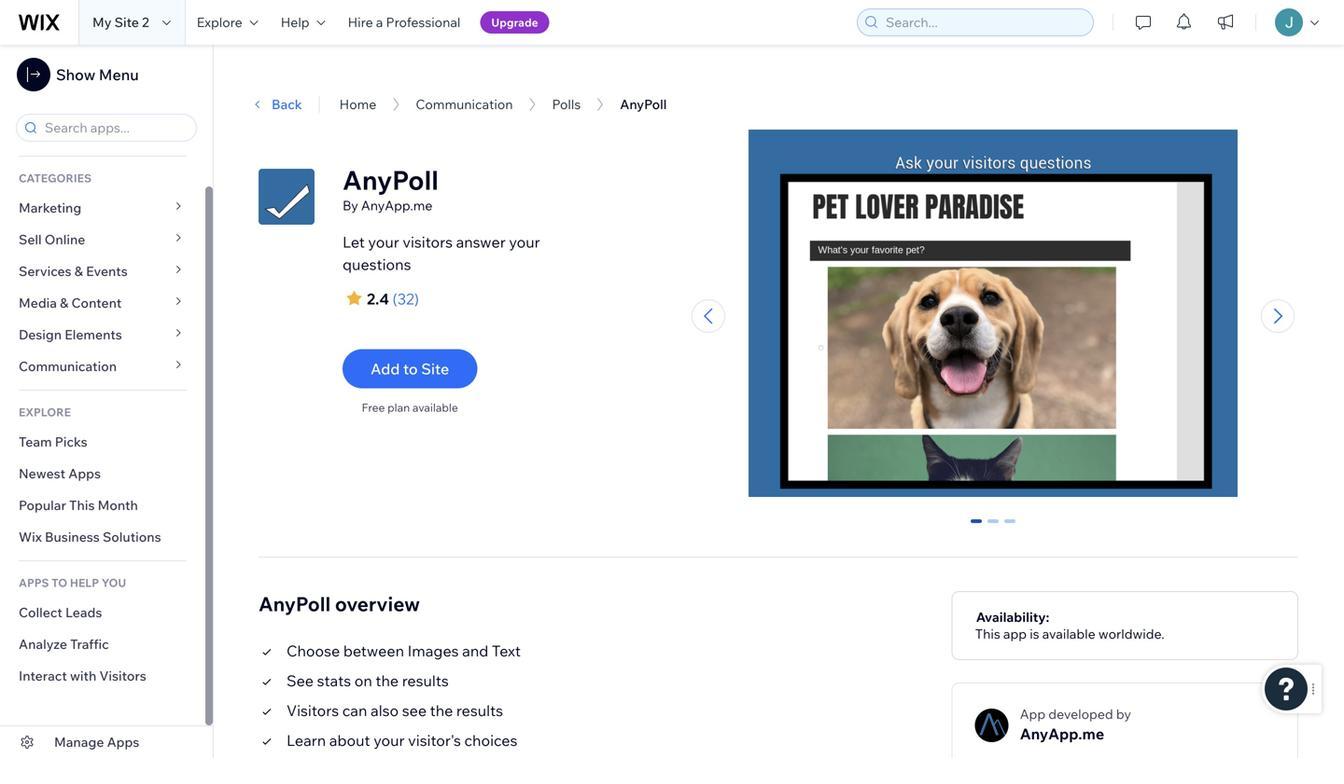 Task type: vqa. For each thing, say whether or not it's contained in the screenshot.
"This" associated with Availability:
yes



Task type: describe. For each thing, give the bounding box(es) containing it.
can
[[342, 702, 367, 721]]

sell online link
[[0, 224, 205, 256]]

hire
[[348, 14, 373, 30]]

add to site button
[[343, 350, 477, 389]]

1 vertical spatial visitors
[[287, 702, 339, 721]]

show
[[56, 65, 96, 84]]

hire a professional link
[[337, 0, 472, 45]]

collect
[[19, 605, 62, 621]]

free
[[362, 401, 385, 415]]

see stats on the results
[[287, 672, 449, 691]]

home
[[339, 96, 377, 112]]

also
[[371, 702, 399, 721]]

marketing
[[19, 200, 81, 216]]

2.4 ( 32 )
[[367, 290, 419, 309]]

anypoll for anypoll overview
[[259, 592, 331, 617]]

explore
[[197, 14, 242, 30]]

my site 2
[[92, 14, 149, 30]]

back button
[[249, 96, 302, 113]]

0 horizontal spatial site
[[114, 14, 139, 30]]

developed
[[1049, 707, 1113, 723]]

visitors inside 'sidebar' element
[[99, 668, 146, 685]]

newest apps link
[[0, 458, 205, 490]]

design elements link
[[0, 319, 205, 351]]

polls
[[552, 96, 581, 112]]

32
[[397, 290, 414, 309]]

and
[[462, 642, 489, 661]]

availability: this app is available worldwide.
[[975, 610, 1165, 643]]

design elements
[[19, 327, 122, 343]]

apps to help you
[[19, 576, 126, 590]]

manage apps
[[54, 735, 139, 751]]

& for media
[[60, 295, 69, 311]]

this for availability:
[[975, 626, 1000, 643]]

worldwide.
[[1099, 626, 1165, 643]]

wix business solutions
[[19, 529, 161, 546]]

wix
[[19, 529, 42, 546]]

plan
[[388, 401, 410, 415]]

0 vertical spatial communication
[[416, 96, 513, 112]]

services & events link
[[0, 256, 205, 288]]

analyze traffic link
[[0, 629, 205, 661]]

manage
[[54, 735, 104, 751]]

learn about your visitor's choices
[[287, 732, 518, 751]]

1
[[990, 520, 997, 537]]

menu
[[99, 65, 139, 84]]

on
[[355, 672, 372, 691]]

(
[[393, 290, 397, 309]]

visitors
[[403, 233, 453, 252]]

team picks
[[19, 434, 87, 450]]

about
[[329, 732, 370, 751]]

manage apps link
[[0, 727, 213, 759]]

0 horizontal spatial available
[[413, 401, 458, 415]]

to
[[52, 576, 67, 590]]

)
[[414, 290, 419, 309]]

app
[[1003, 626, 1027, 643]]

0 vertical spatial communication link
[[416, 96, 513, 112]]

text
[[492, 642, 521, 661]]

popular
[[19, 498, 66, 514]]

2 for 0 1 2
[[1006, 520, 1014, 537]]

add
[[371, 360, 400, 379]]

newest apps
[[19, 466, 101, 482]]

visitor's
[[408, 732, 461, 751]]

professional
[[386, 14, 461, 30]]

images
[[408, 642, 459, 661]]

is
[[1030, 626, 1040, 643]]

elements
[[65, 327, 122, 343]]

let
[[343, 233, 365, 252]]

2 for my site 2
[[142, 14, 149, 30]]

explore
[[19, 406, 71, 420]]

hire a professional
[[348, 14, 461, 30]]

to
[[403, 360, 418, 379]]

available inside availability: this app is available worldwide.
[[1042, 626, 1096, 643]]

collect leads link
[[0, 597, 205, 629]]

site inside button
[[421, 360, 449, 379]]

visitors can also see the results
[[287, 702, 503, 721]]

picks
[[55, 434, 87, 450]]

with
[[70, 668, 96, 685]]

your down also
[[374, 732, 405, 751]]

let your visitors answer your questions
[[343, 233, 540, 274]]

interact
[[19, 668, 67, 685]]

stats
[[317, 672, 351, 691]]

apps for newest apps
[[68, 466, 101, 482]]

upgrade button
[[480, 11, 549, 34]]

see
[[402, 702, 427, 721]]

team picks link
[[0, 427, 205, 458]]

media & content
[[19, 295, 122, 311]]



Task type: locate. For each thing, give the bounding box(es) containing it.
design
[[19, 327, 62, 343]]

this inside availability: this app is available worldwide.
[[975, 626, 1000, 643]]

my
[[92, 14, 112, 30]]

back
[[272, 96, 302, 112]]

analyze traffic
[[19, 637, 109, 653]]

help
[[281, 14, 310, 30]]

0 horizontal spatial visitors
[[99, 668, 146, 685]]

communication inside 'sidebar' element
[[19, 358, 120, 375]]

site right to
[[421, 360, 449, 379]]

anyapp.me right by
[[361, 197, 433, 214]]

1 vertical spatial communication
[[19, 358, 120, 375]]

0 horizontal spatial anypoll
[[259, 592, 331, 617]]

anypoll for anypoll by anyapp.me
[[343, 164, 439, 197]]

add to site
[[371, 360, 449, 379]]

anyapp.me
[[361, 197, 433, 214], [1020, 725, 1105, 744]]

Search apps... field
[[39, 115, 190, 141]]

1 horizontal spatial &
[[74, 263, 83, 280]]

0 horizontal spatial results
[[402, 672, 449, 691]]

available right plan at the bottom of page
[[413, 401, 458, 415]]

0 horizontal spatial the
[[376, 672, 399, 691]]

choose between images and text
[[287, 642, 521, 661]]

0 horizontal spatial apps
[[68, 466, 101, 482]]

anypoll button
[[611, 91, 676, 119]]

1 horizontal spatial results
[[456, 702, 503, 721]]

2 vertical spatial anypoll
[[259, 592, 331, 617]]

anyapp.me inside app developed by anyapp.me
[[1020, 725, 1105, 744]]

this for popular
[[69, 498, 95, 514]]

month
[[98, 498, 138, 514]]

marketing link
[[0, 192, 205, 224]]

communication
[[416, 96, 513, 112], [19, 358, 120, 375]]

newest
[[19, 466, 65, 482]]

communication down design elements
[[19, 358, 120, 375]]

sell online
[[19, 232, 85, 248]]

traffic
[[70, 637, 109, 653]]

0 1 2
[[973, 520, 1014, 537]]

0 vertical spatial this
[[69, 498, 95, 514]]

available right is
[[1042, 626, 1096, 643]]

anypoll
[[620, 96, 667, 112], [343, 164, 439, 197], [259, 592, 331, 617]]

1 vertical spatial this
[[975, 626, 1000, 643]]

the right on
[[376, 672, 399, 691]]

anypoll preview 0 image
[[749, 130, 1238, 506]]

this left app
[[975, 626, 1000, 643]]

polls link
[[552, 96, 581, 112]]

visitors down analyze traffic link
[[99, 668, 146, 685]]

0 horizontal spatial this
[[69, 498, 95, 514]]

anypoll right polls "link"
[[620, 96, 667, 112]]

visitors
[[99, 668, 146, 685], [287, 702, 339, 721]]

1 horizontal spatial the
[[430, 702, 453, 721]]

1 horizontal spatial this
[[975, 626, 1000, 643]]

anypoll preview 1 image
[[1238, 130, 1344, 506]]

communication down professional
[[416, 96, 513, 112]]

learn
[[287, 732, 326, 751]]

your up questions
[[368, 233, 399, 252]]

0 horizontal spatial 2
[[142, 14, 149, 30]]

1 vertical spatial site
[[421, 360, 449, 379]]

choices
[[464, 732, 518, 751]]

0 vertical spatial anyapp.me
[[361, 197, 433, 214]]

2 right my
[[142, 14, 149, 30]]

upgrade
[[491, 15, 538, 29]]

collect leads
[[19, 605, 102, 621]]

communication link down the elements
[[0, 351, 205, 383]]

site right my
[[114, 14, 139, 30]]

communication link
[[416, 96, 513, 112], [0, 351, 205, 383]]

& left events
[[74, 263, 83, 280]]

wix business solutions link
[[0, 522, 205, 554]]

apps right manage at the left of page
[[107, 735, 139, 751]]

anypoll overview
[[259, 592, 420, 617]]

content
[[71, 295, 122, 311]]

your
[[368, 233, 399, 252], [509, 233, 540, 252], [374, 732, 405, 751]]

sell
[[19, 232, 42, 248]]

0 horizontal spatial communication
[[19, 358, 120, 375]]

help button
[[270, 0, 337, 45]]

1 horizontal spatial anyapp.me
[[1020, 725, 1105, 744]]

0 horizontal spatial communication link
[[0, 351, 205, 383]]

this up wix business solutions
[[69, 498, 95, 514]]

1 horizontal spatial available
[[1042, 626, 1096, 643]]

0 vertical spatial anypoll
[[620, 96, 667, 112]]

0 vertical spatial available
[[413, 401, 458, 415]]

interact with visitors
[[19, 668, 146, 685]]

1 horizontal spatial communication
[[416, 96, 513, 112]]

interact with visitors link
[[0, 661, 205, 693]]

leads
[[65, 605, 102, 621]]

0 vertical spatial site
[[114, 14, 139, 30]]

anypoll up choose
[[259, 592, 331, 617]]

anyapp.me down developed
[[1020, 725, 1105, 744]]

free plan available
[[362, 401, 458, 415]]

answer
[[456, 233, 506, 252]]

the
[[376, 672, 399, 691], [430, 702, 453, 721]]

1 horizontal spatial anypoll
[[343, 164, 439, 197]]

0 vertical spatial apps
[[68, 466, 101, 482]]

team
[[19, 434, 52, 450]]

your right the answer
[[509, 233, 540, 252]]

1 horizontal spatial site
[[421, 360, 449, 379]]

online
[[45, 232, 85, 248]]

popular this month link
[[0, 490, 205, 522]]

anypoll for anypoll
[[620, 96, 667, 112]]

0 horizontal spatial &
[[60, 295, 69, 311]]

choose
[[287, 642, 340, 661]]

0 horizontal spatial anyapp.me
[[361, 197, 433, 214]]

visitors up learn
[[287, 702, 339, 721]]

anyapp.me inside anypoll by anyapp.me
[[361, 197, 433, 214]]

this inside 'link'
[[69, 498, 95, 514]]

0 vertical spatial results
[[402, 672, 449, 691]]

results down the images
[[402, 672, 449, 691]]

1 horizontal spatial apps
[[107, 735, 139, 751]]

1 vertical spatial 2
[[1006, 520, 1014, 537]]

0 vertical spatial the
[[376, 672, 399, 691]]

2 right '1' in the right of the page
[[1006, 520, 1014, 537]]

1 vertical spatial apps
[[107, 735, 139, 751]]

services & events
[[19, 263, 128, 280]]

1 vertical spatial anypoll
[[343, 164, 439, 197]]

categories
[[19, 171, 92, 185]]

results up choices
[[456, 702, 503, 721]]

business
[[45, 529, 100, 546]]

Search... field
[[880, 9, 1088, 35]]

0 vertical spatial &
[[74, 263, 83, 280]]

between
[[343, 642, 404, 661]]

1 horizontal spatial 2
[[1006, 520, 1014, 537]]

home link
[[339, 96, 377, 112]]

1 horizontal spatial communication link
[[416, 96, 513, 112]]

see
[[287, 672, 314, 691]]

app
[[1020, 707, 1046, 723]]

developed by anyapp.me image
[[975, 709, 1009, 743]]

0 vertical spatial visitors
[[99, 668, 146, 685]]

you
[[102, 576, 126, 590]]

anypoll up by
[[343, 164, 439, 197]]

apps
[[19, 576, 49, 590]]

the right see
[[430, 702, 453, 721]]

& right "media"
[[60, 295, 69, 311]]

apps
[[68, 466, 101, 482], [107, 735, 139, 751]]

anypoll inside button
[[620, 96, 667, 112]]

help
[[70, 576, 99, 590]]

available
[[413, 401, 458, 415], [1042, 626, 1096, 643]]

overview
[[335, 592, 420, 617]]

sidebar element
[[0, 45, 214, 759]]

anypoll by anyapp.me
[[343, 164, 439, 214]]

apps for manage apps
[[107, 735, 139, 751]]

solutions
[[103, 529, 161, 546]]

1 vertical spatial &
[[60, 295, 69, 311]]

2.4
[[367, 290, 389, 309]]

&
[[74, 263, 83, 280], [60, 295, 69, 311]]

media
[[19, 295, 57, 311]]

show menu
[[56, 65, 139, 84]]

events
[[86, 263, 128, 280]]

1 vertical spatial available
[[1042, 626, 1096, 643]]

1 vertical spatial results
[[456, 702, 503, 721]]

0 vertical spatial 2
[[142, 14, 149, 30]]

availability:
[[976, 610, 1050, 626]]

1 vertical spatial anyapp.me
[[1020, 725, 1105, 744]]

1 vertical spatial communication link
[[0, 351, 205, 383]]

2
[[142, 14, 149, 30], [1006, 520, 1014, 537]]

communication link down professional
[[416, 96, 513, 112]]

1 vertical spatial the
[[430, 702, 453, 721]]

apps up popular this month
[[68, 466, 101, 482]]

& for services
[[74, 263, 83, 280]]

2 horizontal spatial anypoll
[[620, 96, 667, 112]]

anypoll logo image
[[259, 169, 315, 225]]

analyze
[[19, 637, 67, 653]]

1 horizontal spatial visitors
[[287, 702, 339, 721]]



